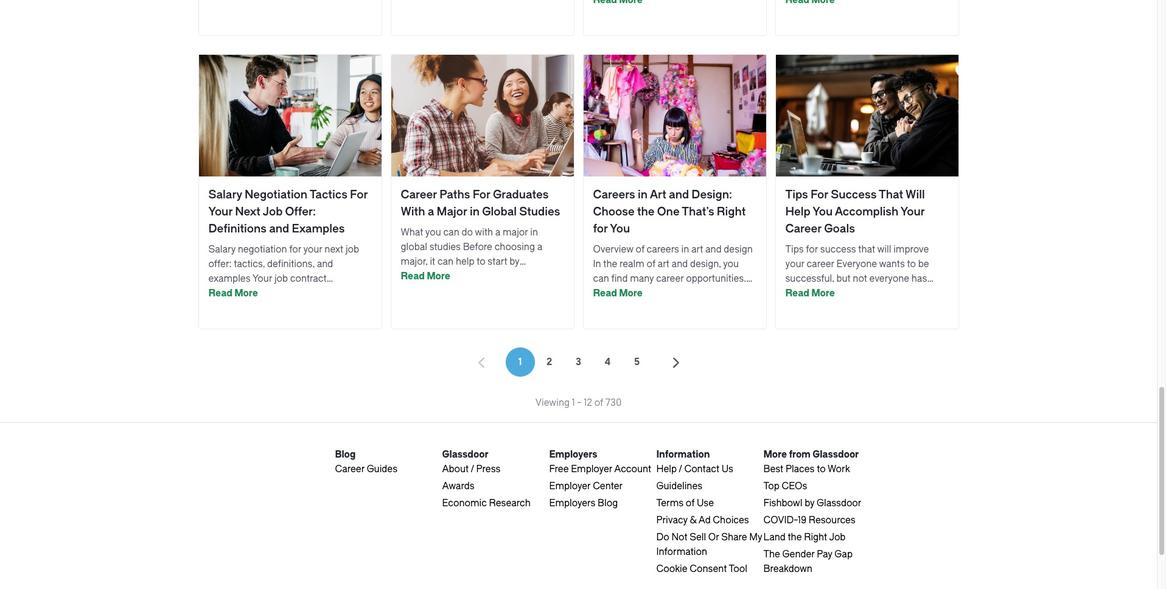 Task type: vqa. For each thing, say whether or not it's contained in the screenshot.
To in the What you can do with a major in global studies Before choosing a major, it can help to start by identifying what you are...
yes



Task type: describe. For each thing, give the bounding box(es) containing it.
it's...
[[317, 302, 336, 313]]

research
[[489, 498, 531, 509]]

next icon image
[[669, 355, 683, 370]]

employer center link
[[549, 481, 623, 492]]

center
[[593, 481, 623, 492]]

help inside tips for success that will help you accomplish your career goals
[[785, 205, 811, 218]]

livelihood
[[281, 288, 323, 299]]

for up it's...
[[325, 288, 337, 299]]

in
[[593, 259, 601, 269]]

studies
[[519, 205, 560, 218]]

1 horizontal spatial your
[[303, 244, 322, 255]]

not
[[672, 532, 687, 543]]

for inside salary negotiation tactics for your next job offer: definitions and examples
[[350, 188, 368, 201]]

more for career paths for graduates with a major in global studies
[[427, 271, 450, 282]]

more for careers in art and design: choose the one that's right for you
[[619, 288, 643, 299]]

the
[[764, 549, 780, 560]]

more from glassdoor best places to work top ceos fishbowl by glassdoor covid-19 resources land the right job the gender pay gap breakdown
[[764, 449, 862, 574]]

to inside more from glassdoor best places to work top ceos fishbowl by glassdoor covid-19 resources land the right job the gender pay gap breakdown
[[817, 464, 826, 475]]

one
[[657, 205, 680, 218]]

will
[[906, 188, 925, 201]]

glassdoor inside glassdoor about / press awards economic research
[[442, 449, 488, 460]]

whether
[[844, 288, 880, 299]]

fishbowl by glassdoor link
[[764, 498, 862, 509]]

1 information from the top
[[656, 449, 710, 460]]

you inside careers in art and design: choose the one that's right for you
[[610, 222, 630, 235]]

read more for salary negotiation tactics for your next job offer: definitions and examples
[[208, 288, 258, 299]]

realm
[[620, 259, 644, 269]]

contact
[[684, 464, 719, 475]]

the inside overview of careers in art and design in the realm of art and design, you can find many career opportunities. with so many jobs...
[[603, 259, 617, 269]]

it inside what you can do with a major in global studies before choosing a major, it can help to start by identifying what you are...
[[430, 256, 435, 267]]

your inside salary negotiation tactics for your next job offer: definitions and examples
[[208, 205, 233, 218]]

will
[[877, 244, 891, 255]]

start
[[488, 256, 507, 267]]

free
[[549, 464, 569, 475]]

can for choose
[[593, 273, 609, 284]]

in inside career paths for graduates with a major in global studies
[[470, 205, 480, 218]]

by inside what you can do with a major in global studies before choosing a major, it can help to start by identifying what you are...
[[510, 256, 519, 267]]

of inside information help / contact us guidelines terms of use privacy & ad choices do not sell or share my information cookie consent tool
[[686, 498, 695, 509]]

2 vertical spatial a
[[537, 241, 542, 252]]

in inside overview of careers in art and design in the realm of art and design, you can find many career opportunities. with so many jobs...
[[681, 244, 689, 255]]

with inside career paths for graduates with a major in global studies
[[401, 205, 425, 218]]

ceos
[[782, 481, 807, 492]]

employers free employer account employer center employers blog
[[549, 449, 651, 509]]

goals
[[824, 222, 855, 235]]

help / contact us link
[[656, 464, 733, 475]]

what inside tips for success that will improve your career everyone wants to be successful, but not everyone has what it takes. whether it's with regard...
[[785, 288, 807, 299]]

0 horizontal spatial job
[[274, 273, 288, 284]]

major
[[503, 227, 528, 238]]

1 vertical spatial many
[[628, 288, 652, 299]]

guidelines
[[656, 481, 702, 492]]

3 link
[[564, 347, 593, 377]]

help
[[456, 256, 474, 267]]

privacy & ad choices link
[[656, 515, 749, 526]]

free employer account link
[[549, 464, 651, 475]]

your inside tips for success that will improve your career everyone wants to be successful, but not everyone has what it takes. whether it's with regard...
[[785, 259, 804, 269]]

the gender pay gap breakdown link
[[764, 549, 853, 574]]

improve
[[894, 244, 929, 255]]

graduates
[[493, 188, 549, 201]]

career inside blog career guides
[[335, 464, 365, 475]]

more inside more from glassdoor best places to work top ceos fishbowl by glassdoor covid-19 resources land the right job the gender pay gap breakdown
[[764, 449, 787, 460]]

gender
[[782, 549, 815, 560]]

5 link
[[622, 347, 652, 377]]

wants
[[879, 259, 905, 269]]

before
[[463, 241, 492, 252]]

1 horizontal spatial 1
[[572, 397, 575, 408]]

work
[[828, 464, 850, 475]]

the inside salary negotiation for your next job offer: tactics, definitions, and examples your job contract determines your livelihood for the next several years. since it's...
[[339, 288, 353, 299]]

what
[[401, 227, 423, 238]]

with inside what you can do with a major in global studies before choosing a major, it can help to start by identifying what you are...
[[475, 227, 493, 238]]

choosing
[[495, 241, 535, 252]]

viewing
[[535, 397, 570, 408]]

1 horizontal spatial next
[[325, 244, 343, 255]]

2 vertical spatial you
[[471, 271, 487, 282]]

0 horizontal spatial art
[[658, 259, 669, 269]]

what inside what you can do with a major in global studies before choosing a major, it can help to start by identifying what you are...
[[448, 271, 469, 282]]

more for tips for success that will help you accomplish your career goals
[[811, 288, 835, 299]]

0 vertical spatial you
[[425, 227, 441, 238]]

0 vertical spatial can
[[443, 227, 459, 238]]

best places to work link
[[764, 464, 850, 475]]

that
[[879, 188, 903, 201]]

opportunities.
[[686, 273, 746, 284]]

so
[[615, 288, 625, 299]]

career guides link
[[335, 464, 397, 475]]

success
[[820, 244, 856, 255]]

4
[[605, 357, 611, 367]]

tips for tips for success that will improve your career everyone wants to be successful, but not everyone has what it takes. whether it's with regard...
[[785, 244, 804, 255]]

design
[[724, 244, 753, 255]]

right inside careers in art and design: choose the one that's right for you
[[717, 205, 746, 218]]

read for career paths for graduates with a major in global studies
[[401, 271, 425, 282]]

overview
[[593, 244, 634, 255]]

read for tips for success that will help you accomplish your career goals
[[785, 288, 809, 299]]

right inside more from glassdoor best places to work top ceos fishbowl by glassdoor covid-19 resources land the right job the gender pay gap breakdown
[[804, 532, 827, 543]]

of down "careers"
[[647, 259, 655, 269]]

career inside career paths for graduates with a major in global studies
[[401, 188, 437, 201]]

that
[[858, 244, 875, 255]]

identifying
[[401, 271, 446, 282]]

determines
[[208, 288, 258, 299]]

read for careers in art and design: choose the one that's right for you
[[593, 288, 617, 299]]

sell
[[690, 532, 706, 543]]

more for salary negotiation tactics for your next job offer: definitions and examples
[[234, 288, 258, 299]]

career inside tips for success that will help you accomplish your career goals
[[785, 222, 822, 235]]

design:
[[692, 188, 732, 201]]

cookie
[[656, 563, 688, 574]]

definitions,
[[267, 259, 315, 269]]

but
[[837, 273, 851, 284]]

global
[[401, 241, 427, 252]]

definitions
[[208, 222, 267, 235]]

career inside overview of careers in art and design in the realm of art and design, you can find many career opportunities. with so many jobs...
[[656, 273, 684, 284]]

major,
[[401, 256, 428, 267]]

blog inside blog career guides
[[335, 449, 356, 460]]

read more for career paths for graduates with a major in global studies
[[401, 271, 450, 282]]

and down "careers"
[[672, 259, 688, 269]]

takes.
[[816, 288, 842, 299]]

1 employers from the top
[[549, 449, 597, 460]]

careers
[[647, 244, 679, 255]]

information help / contact us guidelines terms of use privacy & ad choices do not sell or share my information cookie consent tool
[[656, 449, 762, 574]]

2 employers from the top
[[549, 498, 595, 509]]

covid-19 resources link
[[764, 515, 856, 526]]

best
[[764, 464, 783, 475]]

career inside tips for success that will improve your career everyone wants to be successful, but not everyone has what it takes. whether it's with regard...
[[807, 259, 834, 269]]

find
[[611, 273, 628, 284]]

career paths for graduates with a major in global studies
[[401, 188, 560, 218]]

read more for tips for success that will help you accomplish your career goals
[[785, 288, 835, 299]]

0 horizontal spatial next
[[208, 302, 227, 313]]

1 horizontal spatial art
[[691, 244, 703, 255]]

offer:
[[285, 205, 316, 218]]

it inside tips for success that will improve your career everyone wants to be successful, but not everyone has what it takes. whether it's with regard...
[[809, 288, 814, 299]]

glassdoor about / press awards economic research
[[442, 449, 531, 509]]

top ceos link
[[764, 481, 807, 492]]

ad
[[699, 515, 711, 526]]

land the right job link
[[764, 532, 846, 543]]



Task type: locate. For each thing, give the bounding box(es) containing it.
1 vertical spatial career
[[785, 222, 822, 235]]

negotiation
[[238, 244, 287, 255]]

overview of careers in art and design in the realm of art and design, you can find many career opportunities. with so many jobs...
[[593, 244, 753, 299]]

0 vertical spatial salary
[[208, 188, 242, 201]]

more down successful,
[[811, 288, 835, 299]]

it up identifying
[[430, 256, 435, 267]]

can for a
[[438, 256, 454, 267]]

0 horizontal spatial 1
[[518, 357, 522, 367]]

the down the art
[[637, 205, 655, 218]]

for inside tips for success that will improve your career everyone wants to be successful, but not everyone has what it takes. whether it's with regard...
[[806, 244, 818, 255]]

your down tactics,
[[252, 273, 272, 284]]

for up definitions,
[[289, 244, 301, 255]]

several
[[229, 302, 260, 313]]

pay
[[817, 549, 832, 560]]

economic research link
[[442, 498, 531, 509]]

-
[[577, 397, 582, 408]]

1 horizontal spatial career
[[807, 259, 834, 269]]

in up do
[[470, 205, 480, 218]]

career left paths
[[401, 188, 437, 201]]

the inside careers in art and design: choose the one that's right for you
[[637, 205, 655, 218]]

read up regard... on the bottom right
[[785, 288, 809, 299]]

1 vertical spatial it
[[809, 288, 814, 299]]

career left goals
[[785, 222, 822, 235]]

and up the design,
[[705, 244, 722, 255]]

0 horizontal spatial blog
[[335, 449, 356, 460]]

1
[[518, 357, 522, 367], [572, 397, 575, 408]]

a
[[428, 205, 434, 218], [495, 227, 501, 238], [537, 241, 542, 252]]

top
[[764, 481, 780, 492]]

0 vertical spatial art
[[691, 244, 703, 255]]

of up realm
[[636, 244, 644, 255]]

in right major
[[530, 227, 538, 238]]

with inside tips for success that will improve your career everyone wants to be successful, but not everyone has what it takes. whether it's with regard...
[[897, 288, 915, 299]]

breakdown
[[764, 563, 813, 574]]

2 horizontal spatial for
[[811, 188, 828, 201]]

1 vertical spatial 1
[[572, 397, 575, 408]]

2 tips from the top
[[785, 244, 804, 255]]

art
[[650, 188, 666, 201]]

job down tactics
[[346, 244, 359, 255]]

in inside what you can do with a major in global studies before choosing a major, it can help to start by identifying what you are...
[[530, 227, 538, 238]]

0 horizontal spatial your
[[208, 205, 233, 218]]

by down choosing on the left
[[510, 256, 519, 267]]

1 horizontal spatial to
[[817, 464, 826, 475]]

choices
[[713, 515, 749, 526]]

0 horizontal spatial what
[[448, 271, 469, 282]]

art up the design,
[[691, 244, 703, 255]]

4 link
[[593, 347, 622, 377]]

can left do
[[443, 227, 459, 238]]

1 vertical spatial you
[[723, 259, 739, 269]]

covid-
[[764, 515, 798, 526]]

0 vertical spatial 1
[[518, 357, 522, 367]]

job inside salary negotiation tactics for your next job offer: definitions and examples
[[263, 205, 283, 218]]

1 vertical spatial your
[[785, 259, 804, 269]]

everyone
[[837, 259, 877, 269]]

2 / from the left
[[679, 464, 682, 475]]

1 vertical spatial you
[[610, 222, 630, 235]]

1 inside 1 link
[[518, 357, 522, 367]]

your up definitions on the top of page
[[208, 205, 233, 218]]

studies
[[429, 241, 461, 252]]

you
[[425, 227, 441, 238], [723, 259, 739, 269], [471, 271, 487, 282]]

read down find
[[593, 288, 617, 299]]

and inside salary negotiation for your next job offer: tactics, definitions, and examples your job contract determines your livelihood for the next several years. since it's...
[[317, 259, 333, 269]]

/ inside glassdoor about / press awards economic research
[[471, 464, 474, 475]]

regard...
[[785, 302, 821, 313]]

employers down employer center link
[[549, 498, 595, 509]]

0 vertical spatial it
[[430, 256, 435, 267]]

1 horizontal spatial help
[[785, 205, 811, 218]]

0 horizontal spatial job
[[263, 205, 283, 218]]

1 horizontal spatial job
[[829, 532, 846, 543]]

your inside salary negotiation for your next job offer: tactics, definitions, and examples your job contract determines your livelihood for the next several years. since it's...
[[252, 273, 272, 284]]

salary up 'next'
[[208, 188, 242, 201]]

are...
[[489, 271, 510, 282]]

art down "careers"
[[658, 259, 669, 269]]

tips for tips for success that will help you accomplish your career goals
[[785, 188, 808, 201]]

your
[[208, 205, 233, 218], [901, 205, 925, 218], [252, 273, 272, 284]]

with up before
[[475, 227, 493, 238]]

1 horizontal spatial for
[[473, 188, 490, 201]]

you inside overview of careers in art and design in the realm of art and design, you can find many career opportunities. with so many jobs...
[[723, 259, 739, 269]]

and up negotiation
[[269, 222, 289, 235]]

2 link
[[535, 347, 564, 377]]

0 vertical spatial career
[[401, 188, 437, 201]]

for down choose
[[593, 222, 608, 235]]

what up regard... on the bottom right
[[785, 288, 807, 299]]

1 vertical spatial can
[[438, 256, 454, 267]]

by up covid-19 resources link
[[805, 498, 815, 509]]

you up goals
[[813, 205, 833, 218]]

and up the contract on the left top
[[317, 259, 333, 269]]

the up gender in the right of the page
[[788, 532, 802, 543]]

0 horizontal spatial a
[[428, 205, 434, 218]]

1 vertical spatial information
[[656, 546, 707, 557]]

0 horizontal spatial your
[[260, 288, 279, 299]]

0 vertical spatial information
[[656, 449, 710, 460]]

your up years.
[[260, 288, 279, 299]]

of right "12"
[[594, 397, 603, 408]]

1 horizontal spatial career
[[401, 188, 437, 201]]

do not sell or share my information link
[[656, 532, 762, 557]]

your down will at the right top
[[901, 205, 925, 218]]

major
[[437, 205, 467, 218]]

0 horizontal spatial with
[[475, 227, 493, 238]]

to down before
[[477, 256, 485, 267]]

2 horizontal spatial a
[[537, 241, 542, 252]]

1 left 2
[[518, 357, 522, 367]]

you down help
[[471, 271, 487, 282]]

1 vertical spatial with
[[897, 288, 915, 299]]

3 for from the left
[[811, 188, 828, 201]]

what you can do with a major in global studies before choosing a major, it can help to start by identifying what you are...
[[401, 227, 542, 282]]

career up successful,
[[807, 259, 834, 269]]

information
[[656, 449, 710, 460], [656, 546, 707, 557]]

since
[[290, 302, 315, 313]]

1 vertical spatial a
[[495, 227, 501, 238]]

your up successful,
[[785, 259, 804, 269]]

for inside careers in art and design: choose the one that's right for you
[[593, 222, 608, 235]]

with up what
[[401, 205, 425, 218]]

help
[[785, 205, 811, 218], [656, 464, 677, 475]]

1 vertical spatial help
[[656, 464, 677, 475]]

2 vertical spatial can
[[593, 273, 609, 284]]

what down help
[[448, 271, 469, 282]]

salary up offer:
[[208, 244, 236, 255]]

0 horizontal spatial to
[[477, 256, 485, 267]]

/ for about
[[471, 464, 474, 475]]

read more down successful,
[[785, 288, 835, 299]]

you down design
[[723, 259, 739, 269]]

many right so on the right of page
[[628, 288, 652, 299]]

fishbowl
[[764, 498, 802, 509]]

salary negotiation for your next job offer: tactics, definitions, and examples your job contract determines your livelihood for the next several years. since it's...
[[208, 244, 359, 313]]

the inside more from glassdoor best places to work top ceos fishbowl by glassdoor covid-19 resources land the right job the gender pay gap breakdown
[[788, 532, 802, 543]]

1 horizontal spatial with
[[593, 288, 613, 299]]

2 information from the top
[[656, 546, 707, 557]]

1 horizontal spatial right
[[804, 532, 827, 543]]

many down realm
[[630, 273, 654, 284]]

design,
[[690, 259, 721, 269]]

blog down center
[[598, 498, 618, 509]]

1 vertical spatial tips
[[785, 244, 804, 255]]

blog up career guides link at the left of page
[[335, 449, 356, 460]]

job inside more from glassdoor best places to work top ceos fishbowl by glassdoor covid-19 resources land the right job the gender pay gap breakdown
[[829, 532, 846, 543]]

1 horizontal spatial a
[[495, 227, 501, 238]]

jobs...
[[654, 288, 679, 299]]

read down major,
[[401, 271, 425, 282]]

salary inside salary negotiation tactics for your next job offer: definitions and examples
[[208, 188, 242, 201]]

2 horizontal spatial you
[[723, 259, 739, 269]]

or
[[708, 532, 719, 543]]

to inside what you can do with a major in global studies before choosing a major, it can help to start by identifying what you are...
[[477, 256, 485, 267]]

by inside more from glassdoor best places to work top ceos fishbowl by glassdoor covid-19 resources land the right job the gender pay gap breakdown
[[805, 498, 815, 509]]

job down the 'negotiation' on the top left of the page
[[263, 205, 283, 218]]

0 horizontal spatial you
[[425, 227, 441, 238]]

terms of use link
[[656, 498, 714, 509]]

glassdoor up work
[[813, 449, 859, 460]]

years.
[[262, 302, 288, 313]]

1 vertical spatial employers
[[549, 498, 595, 509]]

employer up employer center link
[[571, 464, 612, 475]]

1 horizontal spatial your
[[252, 273, 272, 284]]

0 vertical spatial next
[[325, 244, 343, 255]]

from
[[789, 449, 811, 460]]

1 horizontal spatial /
[[679, 464, 682, 475]]

blog
[[335, 449, 356, 460], [598, 498, 618, 509]]

2 horizontal spatial to
[[907, 259, 916, 269]]

us
[[722, 464, 733, 475]]

0 vertical spatial you
[[813, 205, 833, 218]]

1 vertical spatial with
[[593, 288, 613, 299]]

1 horizontal spatial you
[[813, 205, 833, 218]]

1 horizontal spatial by
[[805, 498, 815, 509]]

2 horizontal spatial your
[[785, 259, 804, 269]]

gap
[[835, 549, 853, 560]]

job down definitions,
[[274, 273, 288, 284]]

0 vertical spatial with
[[401, 205, 425, 218]]

1 for from the left
[[350, 188, 368, 201]]

0 vertical spatial employer
[[571, 464, 612, 475]]

read for salary negotiation tactics for your next job offer: definitions and examples
[[208, 288, 232, 299]]

consent
[[690, 563, 727, 574]]

places
[[786, 464, 815, 475]]

1 vertical spatial job
[[829, 532, 846, 543]]

tips left the success
[[785, 188, 808, 201]]

tips up successful,
[[785, 244, 804, 255]]

0 vertical spatial by
[[510, 256, 519, 267]]

0 horizontal spatial with
[[401, 205, 425, 218]]

can down in
[[593, 273, 609, 284]]

2 salary from the top
[[208, 244, 236, 255]]

do
[[462, 227, 473, 238]]

read down examples
[[208, 288, 232, 299]]

can down studies
[[438, 256, 454, 267]]

tips for success that will improve your career everyone wants to be successful, but not everyone has what it takes. whether it's with regard...
[[785, 244, 929, 313]]

prev icon image
[[474, 355, 488, 370]]

career
[[401, 188, 437, 201], [785, 222, 822, 235], [335, 464, 365, 475]]

0 horizontal spatial help
[[656, 464, 677, 475]]

1 vertical spatial by
[[805, 498, 815, 509]]

salary for salary negotiation tactics for your next job offer: definitions and examples
[[208, 188, 242, 201]]

1 left "-" on the left bottom
[[572, 397, 575, 408]]

right
[[717, 205, 746, 218], [804, 532, 827, 543]]

a for with
[[428, 205, 434, 218]]

for up global
[[473, 188, 490, 201]]

paths
[[440, 188, 470, 201]]

more up several on the left bottom of the page
[[234, 288, 258, 299]]

examples
[[292, 222, 345, 235]]

1 horizontal spatial job
[[346, 244, 359, 255]]

0 horizontal spatial right
[[717, 205, 746, 218]]

and
[[669, 188, 689, 201], [269, 222, 289, 235], [705, 244, 722, 255], [317, 259, 333, 269], [672, 259, 688, 269]]

and inside salary negotiation tactics for your next job offer: definitions and examples
[[269, 222, 289, 235]]

privacy
[[656, 515, 688, 526]]

accomplish
[[835, 205, 898, 218]]

more down find
[[619, 288, 643, 299]]

1 vertical spatial blog
[[598, 498, 618, 509]]

a for with
[[495, 227, 501, 238]]

the right livelihood
[[339, 288, 353, 299]]

can inside overview of careers in art and design in the realm of art and design, you can find many career opportunities. with so many jobs...
[[593, 273, 609, 284]]

0 horizontal spatial you
[[610, 222, 630, 235]]

/ up guidelines link
[[679, 464, 682, 475]]

for right tactics
[[350, 188, 368, 201]]

0 vertical spatial job
[[263, 205, 283, 218]]

information down not
[[656, 546, 707, 557]]

tips inside tips for success that will help you accomplish your career goals
[[785, 188, 808, 201]]

with inside overview of careers in art and design in the realm of art and design, you can find many career opportunities. with so many jobs...
[[593, 288, 613, 299]]

0 horizontal spatial by
[[510, 256, 519, 267]]

0 vertical spatial right
[[717, 205, 746, 218]]

guidelines link
[[656, 481, 702, 492]]

2
[[547, 357, 552, 367]]

1 salary from the top
[[208, 188, 242, 201]]

do
[[656, 532, 669, 543]]

in inside careers in art and design: choose the one that's right for you
[[638, 188, 648, 201]]

choose
[[593, 205, 635, 218]]

0 vertical spatial employers
[[549, 449, 597, 460]]

help inside information help / contact us guidelines terms of use privacy & ad choices do not sell or share my information cookie consent tool
[[656, 464, 677, 475]]

1 vertical spatial salary
[[208, 244, 236, 255]]

2 horizontal spatial career
[[785, 222, 822, 235]]

to left be
[[907, 259, 916, 269]]

blog inside employers free employer account employer center employers blog
[[598, 498, 618, 509]]

examples
[[208, 273, 250, 284]]

2 vertical spatial career
[[335, 464, 365, 475]]

0 horizontal spatial for
[[350, 188, 368, 201]]

salary for salary negotiation for your next job offer: tactics, definitions, and examples your job contract determines your livelihood for the next several years. since it's...
[[208, 244, 236, 255]]

employer down free
[[549, 481, 591, 492]]

blog career guides
[[335, 449, 397, 475]]

&
[[690, 515, 697, 526]]

0 horizontal spatial career
[[656, 273, 684, 284]]

/ inside information help / contact us guidelines terms of use privacy & ad choices do not sell or share my information cookie consent tool
[[679, 464, 682, 475]]

for left "success"
[[806, 244, 818, 255]]

read more down examples
[[208, 288, 258, 299]]

and up one
[[669, 188, 689, 201]]

19
[[798, 515, 807, 526]]

of left use
[[686, 498, 695, 509]]

you up studies
[[425, 227, 441, 238]]

3
[[576, 357, 581, 367]]

1 vertical spatial right
[[804, 532, 827, 543]]

0 vertical spatial job
[[346, 244, 359, 255]]

employers up free
[[549, 449, 597, 460]]

for inside tips for success that will help you accomplish your career goals
[[811, 188, 828, 201]]

with right 'it's'
[[897, 288, 915, 299]]

information up 'help / contact us' link
[[656, 449, 710, 460]]

for left the success
[[811, 188, 828, 201]]

0 horizontal spatial /
[[471, 464, 474, 475]]

0 vertical spatial help
[[785, 205, 811, 218]]

press
[[476, 464, 501, 475]]

1 horizontal spatial blog
[[598, 498, 618, 509]]

to
[[477, 256, 485, 267], [907, 259, 916, 269], [817, 464, 826, 475]]

more up best
[[764, 449, 787, 460]]

you inside tips for success that will help you accomplish your career goals
[[813, 205, 833, 218]]

2 horizontal spatial your
[[901, 205, 925, 218]]

1 vertical spatial next
[[208, 302, 227, 313]]

1 horizontal spatial what
[[785, 288, 807, 299]]

1 horizontal spatial with
[[897, 288, 915, 299]]

for inside career paths for graduates with a major in global studies
[[473, 188, 490, 201]]

about
[[442, 464, 469, 475]]

in right "careers"
[[681, 244, 689, 255]]

the
[[637, 205, 655, 218], [603, 259, 617, 269], [339, 288, 353, 299], [788, 532, 802, 543]]

the right in
[[603, 259, 617, 269]]

0 horizontal spatial career
[[335, 464, 365, 475]]

and inside careers in art and design: choose the one that's right for you
[[669, 188, 689, 201]]

read more for careers in art and design: choose the one that's right for you
[[593, 288, 643, 299]]

to left work
[[817, 464, 826, 475]]

glassdoor up 'resources'
[[817, 498, 862, 509]]

next down determines
[[208, 302, 227, 313]]

read more down major,
[[401, 271, 450, 282]]

negotiation
[[245, 188, 307, 201]]

be
[[918, 259, 929, 269]]

tactics
[[310, 188, 347, 201]]

use
[[697, 498, 714, 509]]

you
[[813, 205, 833, 218], [610, 222, 630, 235]]

2 for from the left
[[473, 188, 490, 201]]

read more down find
[[593, 288, 643, 299]]

next down examples
[[325, 244, 343, 255]]

career
[[807, 259, 834, 269], [656, 273, 684, 284]]

your inside tips for success that will help you accomplish your career goals
[[901, 205, 925, 218]]

right down covid-19 resources link
[[804, 532, 827, 543]]

1 tips from the top
[[785, 188, 808, 201]]

career left the guides at the bottom left of page
[[335, 464, 365, 475]]

tips inside tips for success that will improve your career everyone wants to be successful, but not everyone has what it takes. whether it's with regard...
[[785, 244, 804, 255]]

job down 'resources'
[[829, 532, 846, 543]]

0 vertical spatial many
[[630, 273, 654, 284]]

with left so on the right of page
[[593, 288, 613, 299]]

employer
[[571, 464, 612, 475], [549, 481, 591, 492]]

0 vertical spatial your
[[303, 244, 322, 255]]

it down successful,
[[809, 288, 814, 299]]

to inside tips for success that will improve your career everyone wants to be successful, but not everyone has what it takes. whether it's with regard...
[[907, 259, 916, 269]]

more down major,
[[427, 271, 450, 282]]

glassdoor up about / press link
[[442, 449, 488, 460]]

salary inside salary negotiation for your next job offer: tactics, definitions, and examples your job contract determines your livelihood for the next several years. since it's...
[[208, 244, 236, 255]]

account
[[614, 464, 651, 475]]

1 / from the left
[[471, 464, 474, 475]]

it
[[430, 256, 435, 267], [809, 288, 814, 299]]

tips
[[785, 188, 808, 201], [785, 244, 804, 255]]

1 vertical spatial art
[[658, 259, 669, 269]]

/ for help
[[679, 464, 682, 475]]

in left the art
[[638, 188, 648, 201]]

career up jobs...
[[656, 273, 684, 284]]

/ left press
[[471, 464, 474, 475]]

2 vertical spatial your
[[260, 288, 279, 299]]

0 vertical spatial with
[[475, 227, 493, 238]]

you down choose
[[610, 222, 630, 235]]

read more
[[401, 271, 450, 282], [208, 288, 258, 299], [593, 288, 643, 299], [785, 288, 835, 299]]

right down design:
[[717, 205, 746, 218]]

your down examples
[[303, 244, 322, 255]]

contract
[[290, 273, 327, 284]]

share
[[721, 532, 747, 543]]

1 vertical spatial employer
[[549, 481, 591, 492]]

read
[[401, 271, 425, 282], [208, 288, 232, 299], [593, 288, 617, 299], [785, 288, 809, 299]]

1 vertical spatial career
[[656, 273, 684, 284]]

1 vertical spatial job
[[274, 273, 288, 284]]

a inside career paths for graduates with a major in global studies
[[428, 205, 434, 218]]



